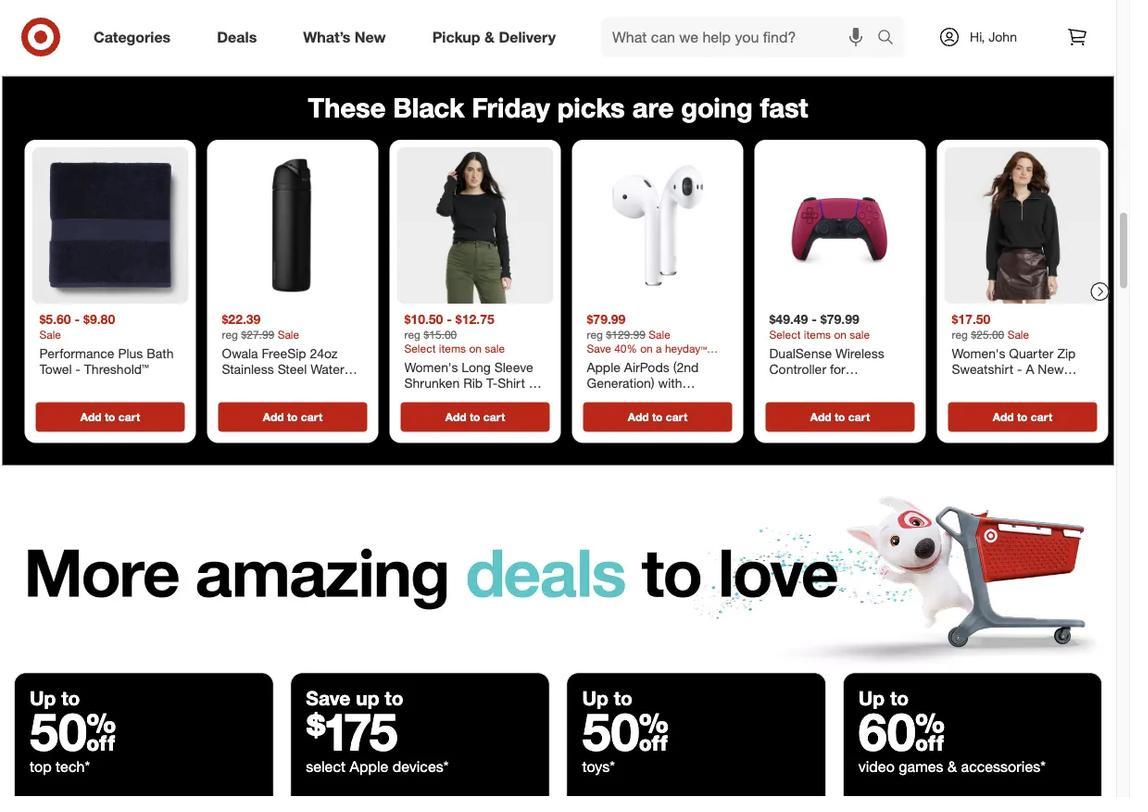 Task type: vqa. For each thing, say whether or not it's contained in the screenshot.


Task type: locate. For each thing, give the bounding box(es) containing it.
add to cart button down threshold™ at the left top of page
[[36, 403, 185, 432]]

target black friday image
[[15, 792, 273, 798], [291, 792, 549, 798], [568, 792, 826, 798], [844, 792, 1102, 798]]

cart
[[118, 410, 140, 424], [301, 410, 323, 424], [484, 410, 505, 424], [666, 410, 688, 424], [849, 410, 870, 424], [1031, 410, 1053, 424]]

sale up quarter
[[1008, 328, 1030, 341]]

add to cart down steel
[[263, 410, 323, 424]]

3 sale from the left
[[649, 328, 671, 341]]

cart for dualsense wireless controller for playstation 5
[[849, 410, 870, 424]]

0 vertical spatial apple
[[587, 359, 621, 375]]

towel
[[39, 361, 72, 378]]

up to for video games & accessories*
[[859, 687, 909, 711]]

1 horizontal spatial &
[[948, 758, 957, 777]]

zip
[[1058, 345, 1076, 361]]

up to up video at the right of the page
[[859, 687, 909, 711]]

sale inside $22.39 reg $27.99 sale owala freesip 24oz stainless steel water bottle
[[278, 328, 299, 341]]

- right towel
[[76, 361, 81, 378]]

search
[[869, 30, 914, 48]]

sale inside $17.50 reg $25.00 sale women's quarter zip sweatshirt - a new day™
[[1008, 328, 1030, 341]]

- inside $17.50 reg $25.00 sale women's quarter zip sweatshirt - a new day™
[[1018, 361, 1023, 378]]

& right the pickup
[[485, 28, 495, 46]]

1 horizontal spatial new
[[1038, 361, 1064, 378]]

sale
[[850, 328, 870, 341], [485, 341, 505, 355]]

up to for top tech*
[[30, 687, 80, 711]]

add to cart button for apple airpods (2nd generation) with charging case
[[583, 403, 733, 432]]

up to up 'top tech*'
[[30, 687, 80, 711]]

apple right the 'select'
[[350, 758, 389, 777]]

4 cart from the left
[[666, 410, 688, 424]]

select down $10.50
[[405, 341, 436, 355]]

add to cart button for performance plus bath towel - threshold™
[[36, 403, 185, 432]]

reg left $129.99
[[587, 328, 603, 341]]

women's down $25.00
[[952, 345, 1006, 361]]

0 vertical spatial new
[[355, 28, 386, 46]]

are
[[633, 91, 674, 124]]

1 target black friday image from the left
[[15, 792, 273, 798]]

add to cart button down with on the top of the page
[[583, 403, 733, 432]]

2 cart from the left
[[301, 410, 323, 424]]

3 reg from the left
[[587, 328, 603, 341]]

up for top tech*
[[30, 687, 56, 711]]

new inside $17.50 reg $25.00 sale women's quarter zip sweatshirt - a new day™
[[1038, 361, 1064, 378]]

add to cart down "5"
[[811, 410, 870, 424]]

up
[[30, 687, 56, 711], [582, 687, 609, 711], [859, 687, 885, 711]]

dualsense
[[770, 345, 832, 361]]

5 cart from the left
[[849, 410, 870, 424]]

1 horizontal spatial $79.99
[[821, 311, 860, 328]]

1 50 from the left
[[30, 700, 116, 763]]

1 vertical spatial new
[[1038, 361, 1064, 378]]

to down a
[[1018, 410, 1028, 424]]

$79.99 up wireless
[[821, 311, 860, 328]]

1 up to from the left
[[30, 687, 80, 711]]

add to cart for apple airpods (2nd generation) with charging case
[[628, 410, 688, 424]]

$49.49 - $79.99 select items on sale dualsense wireless controller for playstation 5
[[770, 311, 885, 394]]

select
[[770, 328, 801, 341], [405, 341, 436, 355]]

sale for $9.80
[[39, 328, 61, 341]]

add for women's quarter zip sweatshirt - a new day™
[[993, 410, 1014, 424]]

cart down thread™
[[484, 410, 505, 424]]

new
[[355, 28, 386, 46], [1038, 361, 1064, 378]]

2 up from the left
[[582, 687, 609, 711]]

1 horizontal spatial items
[[804, 328, 831, 341]]

controller
[[770, 361, 827, 378]]

$17.50 reg $25.00 sale women's quarter zip sweatshirt - a new day™
[[952, 311, 1076, 394]]

$10.50 - $12.75 reg $15.00 select items on sale women's long sleeve shrunken rib t-shirt - universal thread™
[[405, 311, 534, 408]]

2 horizontal spatial up
[[859, 687, 885, 711]]

airpods
[[624, 359, 670, 375]]

add down threshold™ at the left top of page
[[80, 410, 102, 424]]

reg inside $17.50 reg $25.00 sale women's quarter zip sweatshirt - a new day™
[[952, 328, 968, 341]]

add to cart button down "5"
[[766, 403, 915, 432]]

1 horizontal spatial up to
[[582, 687, 633, 711]]

$10.50
[[405, 311, 443, 328]]

add down steel
[[263, 410, 284, 424]]

items up dualsense
[[804, 328, 831, 341]]

0 horizontal spatial items
[[439, 341, 466, 355]]

add to cart down thread™
[[446, 410, 505, 424]]

add to cart button for women's long sleeve shrunken rib t-shirt - universal thread™
[[401, 403, 550, 432]]

1 horizontal spatial women's
[[952, 345, 1006, 361]]

1 add to cart from the left
[[80, 410, 140, 424]]

0 horizontal spatial apple
[[350, 758, 389, 777]]

women's up universal
[[405, 359, 458, 375]]

to down case
[[652, 410, 663, 424]]

items up long
[[439, 341, 466, 355]]

0 horizontal spatial select
[[405, 341, 436, 355]]

0 horizontal spatial &
[[485, 28, 495, 46]]

- right $5.60
[[75, 311, 80, 328]]

to right up
[[385, 687, 404, 711]]

water
[[311, 361, 344, 378]]

$27.99
[[241, 328, 275, 341]]

reg left $25.00
[[952, 328, 968, 341]]

1 add to cart button from the left
[[36, 403, 185, 432]]

5 add from the left
[[811, 410, 832, 424]]

2 add from the left
[[263, 410, 284, 424]]

0 horizontal spatial $79.99
[[587, 311, 626, 328]]

- right $49.49
[[812, 311, 817, 328]]

more amazing deals to love image
[[2, 484, 1114, 674]]

on up long
[[469, 341, 482, 355]]

1 $79.99 from the left
[[587, 311, 626, 328]]

add to cart down case
[[628, 410, 688, 424]]

3 up to from the left
[[859, 687, 909, 711]]

3 add to cart from the left
[[446, 410, 505, 424]]

add down playstation
[[811, 410, 832, 424]]

1 reg from the left
[[222, 328, 238, 341]]

stainless
[[222, 361, 274, 378]]

items inside '$49.49 - $79.99 select items on sale dualsense wireless controller for playstation 5'
[[804, 328, 831, 341]]

0 horizontal spatial 50
[[30, 700, 116, 763]]

bath
[[147, 345, 174, 361]]

1 horizontal spatial select
[[770, 328, 801, 341]]

what's new link
[[288, 17, 409, 57]]

$79.99
[[587, 311, 626, 328], [821, 311, 860, 328]]

performance
[[39, 345, 114, 361]]

reg for $22.39
[[222, 328, 238, 341]]

add to cart down a
[[993, 410, 1053, 424]]

these
[[308, 91, 386, 124]]

0 horizontal spatial on
[[469, 341, 482, 355]]

to down threshold™ at the left top of page
[[105, 410, 115, 424]]

1 horizontal spatial on
[[835, 328, 847, 341]]

4 reg from the left
[[952, 328, 968, 341]]

sale for $129.99
[[649, 328, 671, 341]]

1 horizontal spatial 50
[[582, 700, 669, 763]]

4 add from the left
[[628, 410, 649, 424]]

new right a
[[1038, 361, 1064, 378]]

$15.00
[[424, 328, 457, 341]]

1 sale from the left
[[39, 328, 61, 341]]

up to for toys*
[[582, 687, 633, 711]]

add for dualsense wireless controller for playstation 5
[[811, 410, 832, 424]]

$49.49
[[770, 311, 808, 328]]

sale up performance
[[39, 328, 61, 341]]

top
[[30, 758, 52, 777]]

- left a
[[1018, 361, 1023, 378]]

reg left $15.00
[[405, 328, 421, 341]]

-
[[75, 311, 80, 328], [447, 311, 452, 328], [812, 311, 817, 328], [76, 361, 81, 378], [1018, 361, 1023, 378], [529, 375, 534, 392]]

select apple devices*
[[306, 758, 449, 777]]

add down universal
[[446, 410, 467, 424]]

what's
[[303, 28, 351, 46]]

sale for $27.99
[[278, 328, 299, 341]]

items
[[804, 328, 831, 341], [439, 341, 466, 355]]

cart for owala freesip 24oz stainless steel water bottle
[[301, 410, 323, 424]]

save up to
[[306, 687, 404, 711]]

add to cart button down a
[[949, 403, 1098, 432]]

2 horizontal spatial up to
[[859, 687, 909, 711]]

cart for performance plus bath towel - threshold™
[[118, 410, 140, 424]]

select up dualsense
[[770, 328, 801, 341]]

threshold™
[[84, 361, 149, 378]]

reg inside $22.39 reg $27.99 sale owala freesip 24oz stainless steel water bottle
[[222, 328, 238, 341]]

target black friday image for top tech*
[[15, 792, 273, 798]]

2 add to cart button from the left
[[218, 403, 367, 432]]

& right games
[[948, 758, 957, 777]]

$79.99 up airpods
[[587, 311, 626, 328]]

2 reg from the left
[[405, 328, 421, 341]]

quarter
[[1010, 345, 1054, 361]]

sale inside $79.99 reg $129.99 sale
[[649, 328, 671, 341]]

cart down wireless
[[849, 410, 870, 424]]

$79.99 inside '$49.49 - $79.99 select items on sale dualsense wireless controller for playstation 5'
[[821, 311, 860, 328]]

to
[[105, 410, 115, 424], [287, 410, 298, 424], [470, 410, 480, 424], [652, 410, 663, 424], [835, 410, 846, 424], [1018, 410, 1028, 424], [61, 687, 80, 711], [385, 687, 404, 711], [614, 687, 633, 711], [891, 687, 909, 711]]

60
[[859, 700, 945, 763]]

add to cart for owala freesip 24oz stainless steel water bottle
[[263, 410, 323, 424]]

categories
[[94, 28, 171, 46]]

sale up freesip
[[278, 328, 299, 341]]

sleeve
[[495, 359, 533, 375]]

1 horizontal spatial sale
[[850, 328, 870, 341]]

6 add from the left
[[993, 410, 1014, 424]]

deals link
[[201, 17, 280, 57]]

target black friday image for select apple devices*
[[291, 792, 549, 798]]

sale inside '$49.49 - $79.99 select items on sale dualsense wireless controller for playstation 5'
[[850, 328, 870, 341]]

sale
[[39, 328, 61, 341], [278, 328, 299, 341], [649, 328, 671, 341], [1008, 328, 1030, 341]]

4 sale from the left
[[1008, 328, 1030, 341]]

5 add to cart from the left
[[811, 410, 870, 424]]

6 cart from the left
[[1031, 410, 1053, 424]]

cart down case
[[666, 410, 688, 424]]

1 add from the left
[[80, 410, 102, 424]]

reg for $17.50
[[952, 328, 968, 341]]

up up toys*
[[582, 687, 609, 711]]

add to cart down threshold™ at the left top of page
[[80, 410, 140, 424]]

1 up from the left
[[30, 687, 56, 711]]

with
[[659, 375, 683, 392]]

cart down water
[[301, 410, 323, 424]]

reg for $79.99
[[587, 328, 603, 341]]

6 add to cart button from the left
[[949, 403, 1098, 432]]

reg inside $79.99 reg $129.99 sale
[[587, 328, 603, 341]]

thread™
[[462, 392, 509, 408]]

pickup & delivery
[[432, 28, 556, 46]]

steel
[[278, 361, 307, 378]]

0 horizontal spatial women's
[[405, 359, 458, 375]]

2 up to from the left
[[582, 687, 633, 711]]

add down sweatshirt
[[993, 410, 1014, 424]]

sale up wireless
[[850, 328, 870, 341]]

universal
[[405, 392, 458, 408]]

5 add to cart button from the left
[[766, 403, 915, 432]]

add to cart button for dualsense wireless controller for playstation 5
[[766, 403, 915, 432]]

select
[[306, 758, 346, 777]]

new right what's
[[355, 28, 386, 46]]

reg up owala
[[222, 328, 238, 341]]

1 cart from the left
[[118, 410, 140, 424]]

up up video at the right of the page
[[859, 687, 885, 711]]

sale right $129.99
[[649, 328, 671, 341]]

2 target black friday image from the left
[[291, 792, 549, 798]]

add to cart button
[[36, 403, 185, 432], [218, 403, 367, 432], [401, 403, 550, 432], [583, 403, 733, 432], [766, 403, 915, 432], [949, 403, 1098, 432]]

1 horizontal spatial apple
[[587, 359, 621, 375]]

- right shirt
[[529, 375, 534, 392]]

add
[[80, 410, 102, 424], [263, 410, 284, 424], [446, 410, 467, 424], [628, 410, 649, 424], [811, 410, 832, 424], [993, 410, 1014, 424]]

2 sale from the left
[[278, 328, 299, 341]]

$22.39 reg $27.99 sale owala freesip 24oz stainless steel water bottle
[[222, 311, 344, 394]]

to down thread™
[[470, 410, 480, 424]]

video games & accessories*
[[859, 758, 1046, 777]]

2 $79.99 from the left
[[821, 311, 860, 328]]

4 add to cart button from the left
[[583, 403, 733, 432]]

1 vertical spatial apple
[[350, 758, 389, 777]]

up to up toys*
[[582, 687, 633, 711]]

2 50 from the left
[[582, 700, 669, 763]]

&
[[485, 28, 495, 46], [948, 758, 957, 777]]

3 add from the left
[[446, 410, 467, 424]]

cart down threshold™ at the left top of page
[[118, 410, 140, 424]]

apple up charging
[[587, 359, 621, 375]]

3 target black friday image from the left
[[568, 792, 826, 798]]

0 horizontal spatial up
[[30, 687, 56, 711]]

3 add to cart button from the left
[[401, 403, 550, 432]]

on up wireless
[[835, 328, 847, 341]]

cart down a
[[1031, 410, 1053, 424]]

sale up long
[[485, 341, 505, 355]]

target black friday image for toys*
[[568, 792, 826, 798]]

add to cart
[[80, 410, 140, 424], [263, 410, 323, 424], [446, 410, 505, 424], [628, 410, 688, 424], [811, 410, 870, 424], [993, 410, 1053, 424]]

performance plus bath towel - threshold™ image
[[32, 147, 189, 304]]

3 cart from the left
[[484, 410, 505, 424]]

accessories*
[[962, 758, 1046, 777]]

on
[[835, 328, 847, 341], [469, 341, 482, 355]]

reg
[[222, 328, 238, 341], [405, 328, 421, 341], [587, 328, 603, 341], [952, 328, 968, 341]]

add to cart button down rib
[[401, 403, 550, 432]]

$25.00
[[972, 328, 1005, 341]]

0 horizontal spatial sale
[[485, 341, 505, 355]]

1 horizontal spatial up
[[582, 687, 609, 711]]

6 add to cart from the left
[[993, 410, 1053, 424]]

4 target black friday image from the left
[[844, 792, 1102, 798]]

2 add to cart from the left
[[263, 410, 323, 424]]

add down case
[[628, 410, 649, 424]]

0 horizontal spatial up to
[[30, 687, 80, 711]]

4 add to cart from the left
[[628, 410, 688, 424]]

50 for toys*
[[582, 700, 669, 763]]

up up top
[[30, 687, 56, 711]]

3 up from the left
[[859, 687, 885, 711]]

up to
[[30, 687, 80, 711], [582, 687, 633, 711], [859, 687, 909, 711]]

save
[[306, 687, 351, 711]]

plus
[[118, 345, 143, 361]]

up for video games & accessories*
[[859, 687, 885, 711]]

up for toys*
[[582, 687, 609, 711]]

sale inside $5.60 - $9.80 sale performance plus bath towel - threshold™
[[39, 328, 61, 341]]

charging
[[587, 392, 640, 408]]

add to cart button down steel
[[218, 403, 367, 432]]



Task type: describe. For each thing, give the bounding box(es) containing it.
(2nd
[[673, 359, 699, 375]]

tech*
[[56, 758, 90, 777]]

picks
[[558, 91, 625, 124]]

going
[[682, 91, 753, 124]]

up
[[356, 687, 380, 711]]

pickup
[[432, 28, 481, 46]]

generation)
[[587, 375, 655, 392]]

cart for women's quarter zip sweatshirt - a new day™
[[1031, 410, 1053, 424]]

$175
[[306, 700, 398, 763]]

add to cart for women's long sleeve shrunken rib t-shirt - universal thread™
[[446, 410, 505, 424]]

add for owala freesip 24oz stainless steel water bottle
[[263, 410, 284, 424]]

sweatshirt
[[952, 361, 1014, 378]]

50 for top tech*
[[30, 700, 116, 763]]

hi, john
[[970, 29, 1018, 45]]

shrunken
[[405, 375, 460, 392]]

apple airpods (2nd generation) with charging case
[[587, 359, 699, 408]]

long
[[462, 359, 491, 375]]

to up toys*
[[614, 687, 633, 711]]

categories link
[[78, 17, 194, 57]]

fast
[[761, 91, 809, 124]]

hi,
[[970, 29, 985, 45]]

women's inside $10.50 - $12.75 reg $15.00 select items on sale women's long sleeve shrunken rib t-shirt - universal thread™
[[405, 359, 458, 375]]

for
[[830, 361, 846, 378]]

apple inside the apple airpods (2nd generation) with charging case
[[587, 359, 621, 375]]

add for women's long sleeve shrunken rib t-shirt - universal thread™
[[446, 410, 467, 424]]

women's inside $17.50 reg $25.00 sale women's quarter zip sweatshirt - a new day™
[[952, 345, 1006, 361]]

toys*
[[582, 758, 615, 777]]

to up games
[[891, 687, 909, 711]]

24oz
[[310, 345, 338, 361]]

cart for apple airpods (2nd generation) with charging case
[[666, 410, 688, 424]]

bottle
[[222, 378, 257, 394]]

- inside '$49.49 - $79.99 select items on sale dualsense wireless controller for playstation 5'
[[812, 311, 817, 328]]

pickup & delivery link
[[417, 17, 579, 57]]

playstation
[[770, 378, 835, 394]]

owala freesip 24oz stainless steel water bottle image
[[215, 147, 371, 304]]

owala
[[222, 345, 258, 361]]

friday
[[472, 91, 550, 124]]

add for performance plus bath towel - threshold™
[[80, 410, 102, 424]]

these black friday picks are going fast
[[308, 91, 809, 124]]

john
[[989, 29, 1018, 45]]

dualsense wireless controller for playstation 5 image
[[762, 147, 919, 304]]

rib
[[464, 375, 483, 392]]

1 vertical spatial &
[[948, 758, 957, 777]]

items inside $10.50 - $12.75 reg $15.00 select items on sale women's long sleeve shrunken rib t-shirt - universal thread™
[[439, 341, 466, 355]]

what's new
[[303, 28, 386, 46]]

t-
[[487, 375, 498, 392]]

0 horizontal spatial new
[[355, 28, 386, 46]]

games
[[899, 758, 944, 777]]

$79.99 inside $79.99 reg $129.99 sale
[[587, 311, 626, 328]]

video
[[859, 758, 895, 777]]

add to cart button for owala freesip 24oz stainless steel water bottle
[[218, 403, 367, 432]]

$9.80
[[83, 311, 115, 328]]

What can we help you find? suggestions appear below search field
[[601, 17, 882, 57]]

freesip
[[262, 345, 306, 361]]

select inside $10.50 - $12.75 reg $15.00 select items on sale women's long sleeve shrunken rib t-shirt - universal thread™
[[405, 341, 436, 355]]

search button
[[869, 17, 914, 61]]

add to cart for dualsense wireless controller for playstation 5
[[811, 410, 870, 424]]

5
[[839, 378, 846, 394]]

add to cart for women's quarter zip sweatshirt - a new day™
[[993, 410, 1053, 424]]

shirt
[[498, 375, 525, 392]]

$5.60 - $9.80 sale performance plus bath towel - threshold™
[[39, 311, 174, 378]]

to down "5"
[[835, 410, 846, 424]]

wireless
[[836, 345, 885, 361]]

women's quarter zip sweatshirt - a new day™ image
[[945, 147, 1101, 304]]

devices*
[[393, 758, 449, 777]]

delivery
[[499, 28, 556, 46]]

target black friday image for video games & accessories*
[[844, 792, 1102, 798]]

on inside $10.50 - $12.75 reg $15.00 select items on sale women's long sleeve shrunken rib t-shirt - universal thread™
[[469, 341, 482, 355]]

add to cart for performance plus bath towel - threshold™
[[80, 410, 140, 424]]

sale inside $10.50 - $12.75 reg $15.00 select items on sale women's long sleeve shrunken rib t-shirt - universal thread™
[[485, 341, 505, 355]]

deals
[[217, 28, 257, 46]]

on inside '$49.49 - $79.99 select items on sale dualsense wireless controller for playstation 5'
[[835, 328, 847, 341]]

0 vertical spatial &
[[485, 28, 495, 46]]

to up 'tech*'
[[61, 687, 80, 711]]

add for apple airpods (2nd generation) with charging case
[[628, 410, 649, 424]]

reg inside $10.50 - $12.75 reg $15.00 select items on sale women's long sleeve shrunken rib t-shirt - universal thread™
[[405, 328, 421, 341]]

a
[[1026, 361, 1035, 378]]

$79.99 reg $129.99 sale
[[587, 311, 671, 341]]

day™
[[952, 378, 982, 394]]

to down steel
[[287, 410, 298, 424]]

sale for $25.00
[[1008, 328, 1030, 341]]

$129.99
[[606, 328, 646, 341]]

cart for women's long sleeve shrunken rib t-shirt - universal thread™
[[484, 410, 505, 424]]

case
[[643, 392, 673, 408]]

$12.75
[[456, 311, 495, 328]]

add to cart button for women's quarter zip sweatshirt - a new day™
[[949, 403, 1098, 432]]

$5.60
[[39, 311, 71, 328]]

top tech*
[[30, 758, 90, 777]]

black
[[393, 91, 465, 124]]

select inside '$49.49 - $79.99 select items on sale dualsense wireless controller for playstation 5'
[[770, 328, 801, 341]]

$17.50
[[952, 311, 991, 328]]

$22.39
[[222, 311, 261, 328]]

- left $12.75
[[447, 311, 452, 328]]

carousel region
[[2, 77, 1114, 484]]

apple airpods (2nd generation) with charging case image
[[580, 147, 736, 304]]

women's long sleeve shrunken rib t-shirt - universal thread™ image
[[397, 147, 554, 304]]



